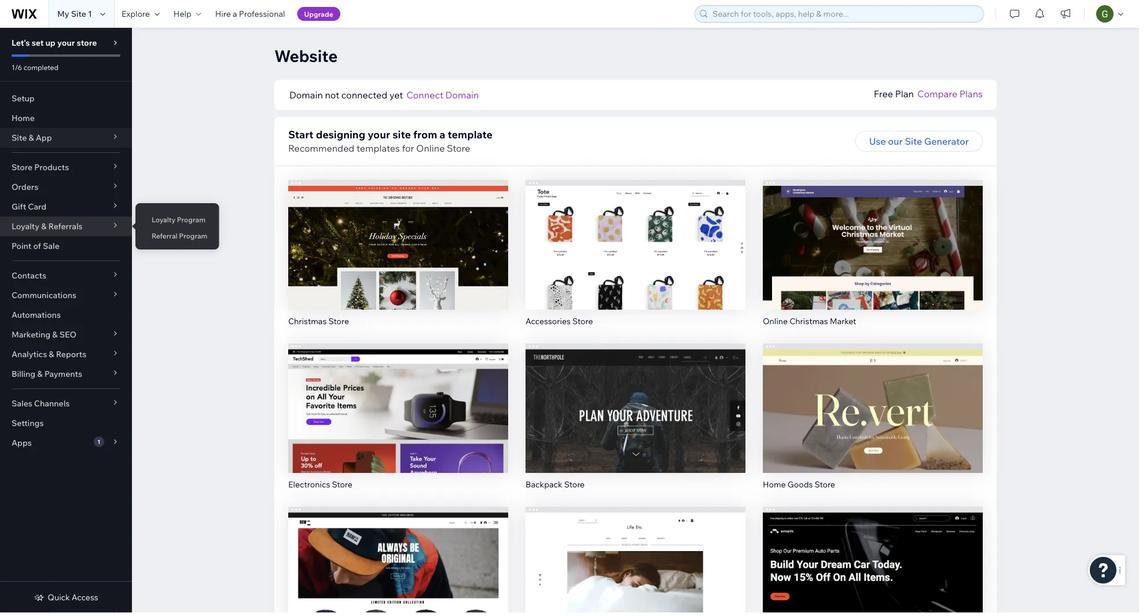 Task type: locate. For each thing, give the bounding box(es) containing it.
& left app
[[29, 133, 34, 143]]

site right our
[[905, 135, 923, 147]]

2 domain from the left
[[446, 89, 479, 101]]

0 vertical spatial home
[[12, 113, 35, 123]]

point
[[12, 241, 31, 251]]

1 horizontal spatial a
[[440, 128, 446, 141]]

loyalty & referrals button
[[0, 217, 132, 236]]

automations
[[12, 310, 61, 320]]

& left seo
[[52, 329, 58, 340]]

& left reports
[[49, 349, 54, 359]]

domain
[[290, 89, 323, 101], [446, 89, 479, 101]]

2 christmas from the left
[[790, 316, 828, 326]]

1 horizontal spatial 1
[[97, 438, 100, 445]]

edit for home goods store
[[864, 393, 882, 405]]

& for analytics
[[49, 349, 54, 359]]

help button
[[167, 0, 208, 28]]

electronics store
[[288, 479, 353, 489]]

1 horizontal spatial online
[[763, 316, 788, 326]]

accessories store
[[526, 316, 593, 326]]

1 horizontal spatial domain
[[446, 89, 479, 101]]

0 vertical spatial program
[[177, 215, 206, 224]]

my site 1
[[57, 9, 92, 19]]

referral
[[152, 231, 178, 240]]

hire a professional
[[215, 9, 285, 19]]

1 vertical spatial 1
[[97, 438, 100, 445]]

0 horizontal spatial domain
[[290, 89, 323, 101]]

sales channels button
[[0, 394, 132, 413]]

plans
[[960, 88, 983, 100]]

1 vertical spatial your
[[368, 128, 390, 141]]

orders
[[12, 182, 38, 192]]

0 horizontal spatial christmas
[[288, 316, 327, 326]]

1 down settings link
[[97, 438, 100, 445]]

compare plans button
[[918, 87, 983, 101]]

0 horizontal spatial your
[[57, 38, 75, 48]]

quick access
[[48, 592, 98, 603]]

1 inside sidebar element
[[97, 438, 100, 445]]

0 horizontal spatial online
[[416, 142, 445, 154]]

0 vertical spatial online
[[416, 142, 445, 154]]

site inside button
[[905, 135, 923, 147]]

1/6 completed
[[12, 63, 58, 72]]

0 vertical spatial your
[[57, 38, 75, 48]]

edit button for christmas store
[[374, 225, 423, 246]]

&
[[29, 133, 34, 143], [41, 221, 47, 231], [52, 329, 58, 340], [49, 349, 54, 359], [37, 369, 43, 379]]

edit for electronics store
[[390, 393, 407, 405]]

home down setup
[[12, 113, 35, 123]]

gift
[[12, 202, 26, 212]]

0 horizontal spatial site
[[12, 133, 27, 143]]

setup link
[[0, 89, 132, 108]]

a right hire
[[233, 9, 237, 19]]

a right from
[[440, 128, 446, 141]]

store inside 'popup button'
[[12, 162, 32, 172]]

& right billing
[[37, 369, 43, 379]]

site right my
[[71, 9, 86, 19]]

2 horizontal spatial site
[[905, 135, 923, 147]]

1 right my
[[88, 9, 92, 19]]

& for marketing
[[52, 329, 58, 340]]

0 horizontal spatial home
[[12, 113, 35, 123]]

connect domain button
[[407, 88, 479, 102]]

program down loyalty program
[[179, 231, 208, 240]]

payments
[[44, 369, 82, 379]]

accessories
[[526, 316, 571, 326]]

view button
[[374, 249, 423, 270], [849, 249, 898, 270], [374, 413, 423, 434], [611, 413, 660, 434], [849, 413, 898, 434], [374, 576, 423, 597], [611, 576, 660, 597], [849, 576, 898, 597]]

edit button for electronics store
[[374, 389, 423, 409]]

set
[[32, 38, 44, 48]]

loyalty
[[152, 215, 176, 224], [12, 221, 39, 231]]

1 horizontal spatial your
[[368, 128, 390, 141]]

1 horizontal spatial loyalty
[[152, 215, 176, 224]]

completed
[[24, 63, 58, 72]]

channels
[[34, 398, 70, 409]]

program for referral program
[[179, 231, 208, 240]]

online inside the start designing your site from a template recommended templates for online store
[[416, 142, 445, 154]]

app
[[36, 133, 52, 143]]

1 vertical spatial a
[[440, 128, 446, 141]]

upgrade
[[304, 10, 333, 18]]

1 horizontal spatial home
[[763, 479, 786, 489]]

store products button
[[0, 158, 132, 177]]

loyalty & referrals
[[12, 221, 83, 231]]

templates
[[357, 142, 400, 154]]

quick access button
[[34, 592, 98, 603]]

from
[[413, 128, 437, 141]]

designing
[[316, 128, 365, 141]]

edit button for backpack store
[[611, 389, 660, 409]]

site & app button
[[0, 128, 132, 148]]

your right up
[[57, 38, 75, 48]]

view
[[388, 254, 409, 266], [862, 254, 884, 266], [388, 418, 409, 429], [625, 418, 647, 429], [862, 418, 884, 429], [388, 581, 409, 593], [625, 581, 647, 593], [862, 581, 884, 593]]

program up referral program
[[177, 215, 206, 224]]

your up templates
[[368, 128, 390, 141]]

0 vertical spatial 1
[[88, 9, 92, 19]]

referral program
[[152, 231, 208, 240]]

0 horizontal spatial loyalty
[[12, 221, 39, 231]]

website
[[274, 45, 338, 66]]

not
[[325, 89, 339, 101]]

loyalty program
[[152, 215, 206, 224]]

1 horizontal spatial site
[[71, 9, 86, 19]]

our
[[888, 135, 903, 147]]

domain right connect
[[446, 89, 479, 101]]

1 vertical spatial program
[[179, 231, 208, 240]]

reports
[[56, 349, 86, 359]]

1 vertical spatial home
[[763, 479, 786, 489]]

store
[[77, 38, 97, 48]]

a
[[233, 9, 237, 19], [440, 128, 446, 141]]

loyalty inside popup button
[[12, 221, 39, 231]]

1 domain from the left
[[290, 89, 323, 101]]

site
[[71, 9, 86, 19], [12, 133, 27, 143], [905, 135, 923, 147]]

program for loyalty program
[[177, 215, 206, 224]]

start
[[288, 128, 314, 141]]

for
[[402, 142, 414, 154]]

your inside sidebar element
[[57, 38, 75, 48]]

loyalty down "gift card"
[[12, 221, 39, 231]]

online christmas market
[[763, 316, 857, 326]]

billing
[[12, 369, 35, 379]]

use
[[870, 135, 886, 147]]

0 horizontal spatial 1
[[88, 9, 92, 19]]

home left goods
[[763, 479, 786, 489]]

domain left not
[[290, 89, 323, 101]]

backpack
[[526, 479, 563, 489]]

setup
[[12, 93, 35, 103]]

products
[[34, 162, 69, 172]]

marketing & seo button
[[0, 325, 132, 345]]

& down the card
[[41, 221, 47, 231]]

yet
[[390, 89, 403, 101]]

site left app
[[12, 133, 27, 143]]

edit button
[[374, 225, 423, 246], [611, 225, 660, 246], [849, 225, 898, 246], [374, 389, 423, 409], [611, 389, 660, 409], [849, 389, 898, 409], [374, 552, 423, 573], [611, 552, 660, 573], [849, 552, 898, 573]]

1
[[88, 9, 92, 19], [97, 438, 100, 445]]

loyalty up referral
[[152, 215, 176, 224]]

sidebar element
[[0, 28, 132, 613]]

0 horizontal spatial a
[[233, 9, 237, 19]]

market
[[830, 316, 857, 326]]

compare
[[918, 88, 958, 100]]

your
[[57, 38, 75, 48], [368, 128, 390, 141]]

1 horizontal spatial christmas
[[790, 316, 828, 326]]

home inside sidebar element
[[12, 113, 35, 123]]



Task type: describe. For each thing, give the bounding box(es) containing it.
site & app
[[12, 133, 52, 143]]

hire a professional link
[[208, 0, 292, 28]]

Search for tools, apps, help & more... field
[[709, 6, 980, 22]]

marketing & seo
[[12, 329, 77, 340]]

settings
[[12, 418, 44, 428]]

card
[[28, 202, 46, 212]]

loyalty for loyalty & referrals
[[12, 221, 39, 231]]

up
[[45, 38, 55, 48]]

template
[[448, 128, 493, 141]]

& for site
[[29, 133, 34, 143]]

of
[[33, 241, 41, 251]]

free plan compare plans
[[874, 88, 983, 100]]

orders button
[[0, 177, 132, 197]]

christmas store
[[288, 316, 349, 326]]

free
[[874, 88, 893, 100]]

access
[[72, 592, 98, 603]]

0 vertical spatial a
[[233, 9, 237, 19]]

& for billing
[[37, 369, 43, 379]]

referral program link
[[135, 226, 219, 246]]

store products
[[12, 162, 69, 172]]

start designing your site from a template recommended templates for online store
[[288, 128, 493, 154]]

help
[[174, 9, 192, 19]]

domain not connected yet connect domain
[[290, 89, 479, 101]]

communications
[[12, 290, 76, 300]]

use our site generator
[[870, 135, 969, 147]]

electronics
[[288, 479, 330, 489]]

sale
[[43, 241, 60, 251]]

hire
[[215, 9, 231, 19]]

let's set up your store
[[12, 38, 97, 48]]

plan
[[896, 88, 914, 100]]

apps
[[12, 438, 32, 448]]

home goods store
[[763, 479, 836, 489]]

settings link
[[0, 413, 132, 433]]

seo
[[59, 329, 77, 340]]

your inside the start designing your site from a template recommended templates for online store
[[368, 128, 390, 141]]

marketing
[[12, 329, 50, 340]]

connected
[[342, 89, 388, 101]]

a inside the start designing your site from a template recommended templates for online store
[[440, 128, 446, 141]]

billing & payments
[[12, 369, 82, 379]]

upgrade button
[[297, 7, 340, 21]]

edit for backpack store
[[627, 393, 645, 405]]

home link
[[0, 108, 132, 128]]

automations link
[[0, 305, 132, 325]]

loyalty for loyalty program
[[152, 215, 176, 224]]

generator
[[925, 135, 969, 147]]

edit for accessories store
[[627, 230, 645, 241]]

store inside the start designing your site from a template recommended templates for online store
[[447, 142, 470, 154]]

1/6
[[12, 63, 22, 72]]

quick
[[48, 592, 70, 603]]

home for home goods store
[[763, 479, 786, 489]]

edit button for accessories store
[[611, 225, 660, 246]]

point of sale
[[12, 241, 60, 251]]

connect
[[407, 89, 444, 101]]

1 christmas from the left
[[288, 316, 327, 326]]

gift card button
[[0, 197, 132, 217]]

edit button for online christmas market
[[849, 225, 898, 246]]

referrals
[[48, 221, 83, 231]]

contacts button
[[0, 266, 132, 285]]

my
[[57, 9, 69, 19]]

use our site generator button
[[856, 131, 983, 152]]

edit for christmas store
[[390, 230, 407, 241]]

backpack store
[[526, 479, 585, 489]]

point of sale link
[[0, 236, 132, 256]]

professional
[[239, 9, 285, 19]]

home for home
[[12, 113, 35, 123]]

billing & payments button
[[0, 364, 132, 384]]

site inside dropdown button
[[12, 133, 27, 143]]

analytics
[[12, 349, 47, 359]]

communications button
[[0, 285, 132, 305]]

sales channels
[[12, 398, 70, 409]]

analytics & reports button
[[0, 345, 132, 364]]

edit button for home goods store
[[849, 389, 898, 409]]

let's
[[12, 38, 30, 48]]

sales
[[12, 398, 32, 409]]

contacts
[[12, 270, 46, 281]]

analytics & reports
[[12, 349, 86, 359]]

recommended
[[288, 142, 355, 154]]

1 vertical spatial online
[[763, 316, 788, 326]]

loyalty program link
[[135, 210, 219, 229]]

edit for online christmas market
[[864, 230, 882, 241]]

goods
[[788, 479, 813, 489]]

site
[[393, 128, 411, 141]]

& for loyalty
[[41, 221, 47, 231]]



Task type: vqa. For each thing, say whether or not it's contained in the screenshot.
'Contacts'
yes



